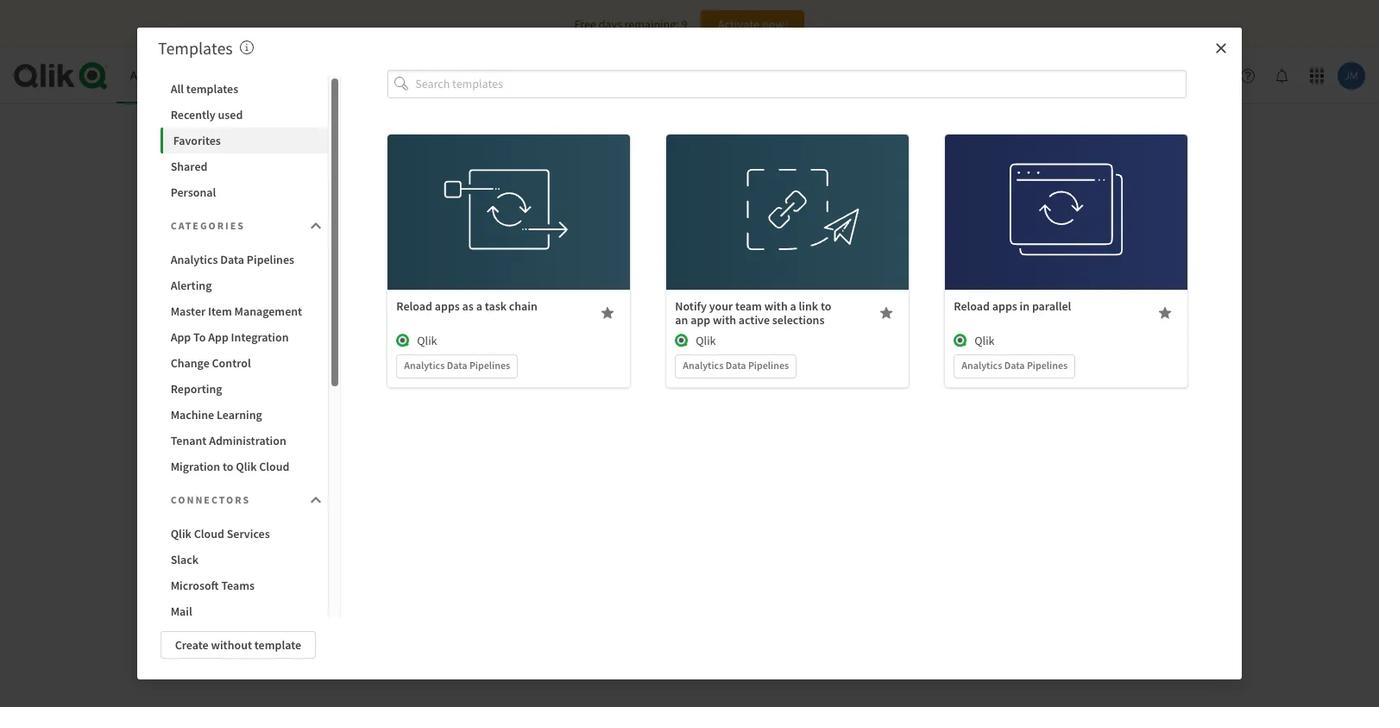 Task type: describe. For each thing, give the bounding box(es) containing it.
remove from favorites image for reload apps as a task chain
[[601, 306, 615, 320]]

migration
[[171, 459, 220, 475]]

qlik inside migration to qlik cloud button
[[236, 459, 257, 475]]

analytics for notify your team with a link to an app with active selections
[[683, 359, 724, 372]]

connectors button
[[160, 483, 328, 518]]

analytics inside button
[[171, 252, 218, 268]]

change control button
[[160, 351, 328, 376]]

migration to qlik cloud
[[171, 459, 290, 475]]

reporting
[[171, 382, 222, 397]]

apps for as
[[435, 298, 460, 314]]

learning
[[217, 407, 262, 423]]

close image
[[1215, 41, 1228, 55]]

favorites button
[[160, 128, 328, 154]]

apps for in
[[993, 298, 1018, 314]]

qlik cloud services
[[171, 527, 270, 542]]

qlik inside button
[[171, 527, 192, 542]]

management
[[234, 304, 302, 319]]

an
[[675, 312, 688, 328]]

template for reload apps as a task chain
[[497, 185, 543, 201]]

personal button
[[160, 180, 328, 205]]

reload for reload apps in parallel
[[954, 298, 990, 314]]

slack button
[[160, 547, 328, 573]]

link
[[799, 298, 819, 314]]

details button for a
[[734, 217, 842, 245]]

Search templates text field
[[416, 70, 1187, 98]]

analytics for reload apps in parallel
[[962, 359, 1003, 372]]

analytics data pipelines for reload apps as a task chain
[[404, 359, 510, 372]]

tenant
[[171, 433, 207, 449]]

reload apps as a task chain
[[397, 298, 538, 314]]

connections button
[[330, 48, 422, 104]]

app
[[691, 312, 711, 328]]

mail button
[[160, 599, 328, 625]]

free
[[575, 16, 596, 32]]

machine learning
[[171, 407, 262, 423]]

remaining:
[[625, 16, 679, 32]]

selections
[[773, 312, 825, 328]]

use template button for a
[[734, 179, 842, 207]]

used
[[218, 107, 243, 123]]

runs button
[[211, 48, 264, 104]]

item
[[208, 304, 232, 319]]

integration
[[231, 330, 289, 345]]

pipelines for notify your team with a link to an app with active selections
[[748, 359, 789, 372]]

automations
[[130, 68, 197, 83]]

all templates button
[[160, 76, 328, 102]]

0 horizontal spatial cloud
[[194, 527, 224, 542]]

master item management
[[171, 304, 302, 319]]

pipelines inside button
[[247, 252, 294, 268]]

free days remaining: 9
[[575, 16, 688, 32]]

qlik cloud services button
[[160, 521, 328, 547]]

master item management button
[[160, 299, 328, 325]]

templates are pre-built automations that help you automate common business workflows. get started by selecting one of the pre-built templates or choose the blank canvas to build an automation from scratch. tooltip
[[240, 37, 254, 59]]

recently used
[[171, 107, 243, 123]]

favorites
[[173, 133, 221, 148]]

recently
[[171, 107, 216, 123]]

details for task
[[491, 223, 527, 239]]

activate
[[718, 16, 760, 32]]

slack
[[171, 553, 199, 568]]

master
[[171, 304, 206, 319]]

create without template button
[[160, 632, 316, 660]]

parallel
[[1032, 298, 1072, 314]]

use template button for task
[[455, 179, 563, 207]]

1 a from the left
[[476, 298, 482, 314]]

change control
[[171, 356, 251, 371]]

connections
[[344, 68, 408, 83]]

microsoft
[[171, 578, 219, 594]]

activate now! link
[[701, 10, 805, 38]]

create without template
[[175, 638, 301, 654]]

data for notify your team with a link to an app with active selections
[[726, 359, 746, 372]]

9
[[682, 16, 688, 32]]

in
[[1020, 298, 1030, 314]]

qlik for reload apps in parallel
[[975, 333, 995, 348]]

1 horizontal spatial with
[[765, 298, 788, 314]]

categories
[[171, 219, 245, 232]]

connectors
[[171, 494, 251, 507]]

machine learning button
[[160, 402, 328, 428]]

remove from favorites image
[[880, 306, 894, 320]]

details button for task
[[455, 217, 563, 245]]

details for a
[[770, 223, 806, 239]]

your
[[709, 298, 733, 314]]

2 app from the left
[[208, 330, 229, 345]]

templates are pre-built automations that help you automate common business workflows. get started by selecting one of the pre-built templates or choose the blank canvas to build an automation from scratch. image
[[240, 41, 254, 54]]

recently used button
[[160, 102, 328, 128]]

analytics data pipelines inside button
[[171, 252, 294, 268]]

0 horizontal spatial with
[[713, 312, 736, 328]]

control
[[212, 356, 251, 371]]



Task type: vqa. For each thing, say whether or not it's contained in the screenshot.
in's apps
yes



Task type: locate. For each thing, give the bounding box(es) containing it.
reload apps in parallel
[[954, 298, 1072, 314]]

1 details from the left
[[491, 223, 527, 239]]

qlik down reload apps in parallel
[[975, 333, 995, 348]]

0 horizontal spatial use
[[475, 185, 494, 201]]

all
[[171, 81, 184, 97]]

0 horizontal spatial apps
[[435, 298, 460, 314]]

analytics for reload apps as a task chain
[[404, 359, 445, 372]]

analytics data pipelines up alerting button
[[171, 252, 294, 268]]

2 qlik image from the left
[[675, 334, 689, 348]]

now!
[[762, 16, 788, 32]]

details up parallel
[[1049, 223, 1085, 239]]

reload
[[397, 298, 433, 314], [954, 298, 990, 314]]

qlik image
[[397, 334, 410, 348], [675, 334, 689, 348], [954, 334, 968, 348]]

1 horizontal spatial use template
[[754, 185, 822, 201]]

pipelines for reload apps in parallel
[[1027, 359, 1068, 372]]

qlik for notify your team with a link to an app with active selections
[[696, 333, 716, 348]]

with right app at the right of page
[[713, 312, 736, 328]]

to
[[193, 330, 206, 345]]

qlik
[[417, 333, 437, 348], [696, 333, 716, 348], [975, 333, 995, 348], [236, 459, 257, 475], [171, 527, 192, 542]]

template for reload apps in parallel
[[1054, 185, 1101, 201]]

2 horizontal spatial use template
[[1033, 185, 1101, 201]]

analytics data pipelines button
[[160, 247, 328, 273]]

1 vertical spatial to
[[223, 459, 233, 475]]

3 use template from the left
[[1033, 185, 1101, 201]]

3 details button from the left
[[1013, 217, 1121, 245]]

shared button
[[160, 154, 328, 180]]

2 use template from the left
[[754, 185, 822, 201]]

1 horizontal spatial to
[[821, 298, 832, 314]]

2 apps from the left
[[993, 298, 1018, 314]]

0 horizontal spatial remove from favorites image
[[601, 306, 615, 320]]

template
[[497, 185, 543, 201], [775, 185, 822, 201], [1054, 185, 1101, 201], [254, 638, 301, 654]]

reload left as
[[397, 298, 433, 314]]

task
[[485, 298, 507, 314]]

1 horizontal spatial a
[[790, 298, 797, 314]]

microsoft teams
[[171, 578, 255, 594]]

2 reload from the left
[[954, 298, 990, 314]]

analytics data pipelines for notify your team with a link to an app with active selections
[[683, 359, 789, 372]]

2 horizontal spatial details
[[1049, 223, 1085, 239]]

all templates
[[171, 81, 238, 97]]

tenant administration
[[171, 433, 286, 449]]

app left to
[[171, 330, 191, 345]]

1 apps from the left
[[435, 298, 460, 314]]

0 horizontal spatial details
[[491, 223, 527, 239]]

analytics down reload apps in parallel
[[962, 359, 1003, 372]]

as
[[462, 298, 474, 314]]

1 reload from the left
[[397, 298, 433, 314]]

automations button
[[117, 48, 211, 104]]

analytics data pipelines for reload apps in parallel
[[962, 359, 1068, 372]]

data for reload apps in parallel
[[1005, 359, 1025, 372]]

alerting
[[171, 278, 212, 294]]

qlik down reload apps as a task chain
[[417, 333, 437, 348]]

app to app integration
[[171, 330, 289, 345]]

cloud
[[259, 459, 290, 475], [194, 527, 224, 542]]

1 app from the left
[[171, 330, 191, 345]]

apps left as
[[435, 298, 460, 314]]

analytics data pipelines down reload apps as a task chain
[[404, 359, 510, 372]]

1 use template from the left
[[475, 185, 543, 201]]

administration
[[209, 433, 286, 449]]

services
[[227, 527, 270, 542]]

to
[[821, 298, 832, 314], [223, 459, 233, 475]]

use template for a
[[754, 185, 822, 201]]

0 vertical spatial to
[[821, 298, 832, 314]]

0 horizontal spatial use template
[[475, 185, 543, 201]]

1 horizontal spatial reload
[[954, 298, 990, 314]]

pipelines for reload apps as a task chain
[[470, 359, 510, 372]]

machine
[[171, 407, 214, 423]]

qlik for reload apps as a task chain
[[417, 333, 437, 348]]

3 qlik image from the left
[[954, 334, 968, 348]]

data up alerting button
[[220, 252, 244, 268]]

3 use template button from the left
[[1013, 179, 1121, 207]]

qlik image down reload apps in parallel
[[954, 334, 968, 348]]

pipelines down active
[[748, 359, 789, 372]]

data
[[220, 252, 244, 268], [447, 359, 467, 372], [726, 359, 746, 372], [1005, 359, 1025, 372]]

template for notify your team with a link to an app with active selections
[[775, 185, 822, 201]]

details button up task
[[455, 217, 563, 245]]

tab list containing automations
[[117, 48, 422, 104]]

templates
[[158, 37, 233, 59]]

1 horizontal spatial details button
[[734, 217, 842, 245]]

0 horizontal spatial reload
[[397, 298, 433, 314]]

to inside button
[[223, 459, 233, 475]]

2 a from the left
[[790, 298, 797, 314]]

personal
[[171, 185, 216, 200]]

1 qlik image from the left
[[397, 334, 410, 348]]

1 horizontal spatial app
[[208, 330, 229, 345]]

a
[[476, 298, 482, 314], [790, 298, 797, 314]]

data down reload apps in parallel
[[1005, 359, 1025, 372]]

2 horizontal spatial details button
[[1013, 217, 1121, 245]]

2 details button from the left
[[734, 217, 842, 245]]

reporting button
[[160, 376, 328, 402]]

1 horizontal spatial use
[[754, 185, 773, 201]]

to down tenant administration at the left bottom of the page
[[223, 459, 233, 475]]

data inside button
[[220, 252, 244, 268]]

reload for reload apps as a task chain
[[397, 298, 433, 314]]

0 horizontal spatial qlik image
[[397, 334, 410, 348]]

runs
[[225, 68, 250, 83]]

use template
[[475, 185, 543, 201], [754, 185, 822, 201], [1033, 185, 1101, 201]]

1 horizontal spatial cloud
[[259, 459, 290, 475]]

with right team
[[765, 298, 788, 314]]

1 details button from the left
[[455, 217, 563, 245]]

0 horizontal spatial use template button
[[455, 179, 563, 207]]

1 vertical spatial cloud
[[194, 527, 224, 542]]

categories button
[[160, 209, 328, 243]]

pipelines down parallel
[[1027, 359, 1068, 372]]

details up task
[[491, 223, 527, 239]]

2 horizontal spatial use template button
[[1013, 179, 1121, 207]]

analytics
[[171, 252, 218, 268], [404, 359, 445, 372], [683, 359, 724, 372], [962, 359, 1003, 372]]

tenant administration button
[[160, 428, 328, 454]]

2 horizontal spatial use
[[1033, 185, 1052, 201]]

qlik image for reload apps in parallel
[[954, 334, 968, 348]]

migration to qlik cloud button
[[160, 454, 328, 480]]

data down active
[[726, 359, 746, 372]]

templates
[[186, 81, 238, 97]]

1 horizontal spatial details
[[770, 223, 806, 239]]

use for a
[[754, 185, 773, 201]]

details button up parallel
[[1013, 217, 1121, 245]]

days
[[599, 16, 622, 32]]

a left link
[[790, 298, 797, 314]]

pipelines up alerting button
[[247, 252, 294, 268]]

0 horizontal spatial a
[[476, 298, 482, 314]]

reload left in
[[954, 298, 990, 314]]

cloud down connectors
[[194, 527, 224, 542]]

0 horizontal spatial to
[[223, 459, 233, 475]]

data for reload apps as a task chain
[[447, 359, 467, 372]]

team
[[736, 298, 762, 314]]

0 vertical spatial cloud
[[259, 459, 290, 475]]

to right link
[[821, 298, 832, 314]]

pipelines down task
[[470, 359, 510, 372]]

notify
[[675, 298, 707, 314]]

app to app integration button
[[160, 325, 328, 351]]

create
[[175, 638, 209, 654]]

details
[[491, 223, 527, 239], [770, 223, 806, 239], [1049, 223, 1085, 239]]

qlik image down reload apps as a task chain
[[397, 334, 410, 348]]

change
[[171, 356, 210, 371]]

3 use from the left
[[1033, 185, 1052, 201]]

apps
[[435, 298, 460, 314], [993, 298, 1018, 314]]

qlik down administration at the bottom left of the page
[[236, 459, 257, 475]]

a inside the notify your team with a link to an app with active selections
[[790, 298, 797, 314]]

analytics data pipelines down active
[[683, 359, 789, 372]]

alerting button
[[160, 273, 328, 299]]

remove from favorites image
[[601, 306, 615, 320], [1159, 306, 1173, 320]]

app right to
[[208, 330, 229, 345]]

0 horizontal spatial app
[[171, 330, 191, 345]]

2 use template button from the left
[[734, 179, 842, 207]]

mail
[[171, 604, 192, 620]]

tab list
[[117, 48, 422, 104]]

0 horizontal spatial details button
[[455, 217, 563, 245]]

qlik up slack
[[171, 527, 192, 542]]

analytics data pipelines down reload apps in parallel
[[962, 359, 1068, 372]]

microsoft teams button
[[160, 573, 328, 599]]

a right as
[[476, 298, 482, 314]]

1 horizontal spatial remove from favorites image
[[1159, 306, 1173, 320]]

use for task
[[475, 185, 494, 201]]

chain
[[509, 298, 538, 314]]

2 details from the left
[[770, 223, 806, 239]]

data down reload apps as a task chain
[[447, 359, 467, 372]]

apps left in
[[993, 298, 1018, 314]]

qlik image for notify your team with a link to an app with active selections
[[675, 334, 689, 348]]

use template for task
[[475, 185, 543, 201]]

1 use from the left
[[475, 185, 494, 201]]

activate now!
[[718, 16, 788, 32]]

without
[[211, 638, 252, 654]]

use template button
[[455, 179, 563, 207], [734, 179, 842, 207], [1013, 179, 1121, 207]]

1 horizontal spatial use template button
[[734, 179, 842, 207]]

template inside button
[[254, 638, 301, 654]]

use
[[475, 185, 494, 201], [754, 185, 773, 201], [1033, 185, 1052, 201]]

teams
[[221, 578, 255, 594]]

1 horizontal spatial apps
[[993, 298, 1018, 314]]

details button up link
[[734, 217, 842, 245]]

analytics down app at the right of page
[[683, 359, 724, 372]]

remove from favorites image for reload apps in parallel
[[1159, 306, 1173, 320]]

with
[[765, 298, 788, 314], [713, 312, 736, 328]]

notify your team with a link to an app with active selections
[[675, 298, 832, 328]]

pipelines
[[247, 252, 294, 268], [470, 359, 510, 372], [748, 359, 789, 372], [1027, 359, 1068, 372]]

analytics data pipelines
[[171, 252, 294, 268], [404, 359, 510, 372], [683, 359, 789, 372], [962, 359, 1068, 372]]

shared
[[171, 159, 208, 174]]

analytics down reload apps as a task chain
[[404, 359, 445, 372]]

1 remove from favorites image from the left
[[601, 306, 615, 320]]

1 use template button from the left
[[455, 179, 563, 207]]

2 use from the left
[[754, 185, 773, 201]]

analytics up alerting at the top of page
[[171, 252, 218, 268]]

details button
[[455, 217, 563, 245], [734, 217, 842, 245], [1013, 217, 1121, 245]]

2 remove from favorites image from the left
[[1159, 306, 1173, 320]]

2 horizontal spatial qlik image
[[954, 334, 968, 348]]

to inside the notify your team with a link to an app with active selections
[[821, 298, 832, 314]]

cloud down administration at the bottom left of the page
[[259, 459, 290, 475]]

active
[[739, 312, 770, 328]]

qlik image for reload apps as a task chain
[[397, 334, 410, 348]]

3 details from the left
[[1049, 223, 1085, 239]]

details up link
[[770, 223, 806, 239]]

qlik down app at the right of page
[[696, 333, 716, 348]]

1 horizontal spatial qlik image
[[675, 334, 689, 348]]

qlik image down an on the left top
[[675, 334, 689, 348]]



